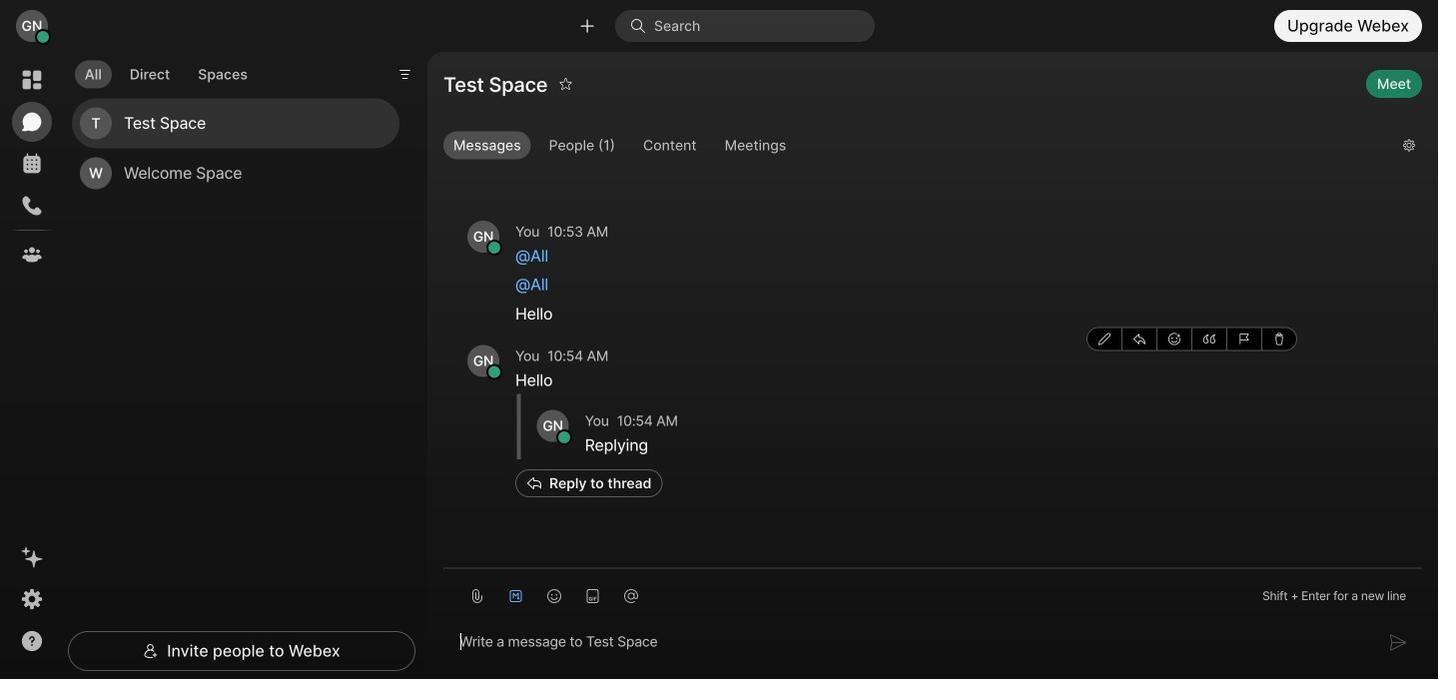 Task type: vqa. For each thing, say whether or not it's contained in the screenshot.
"list item" in the left top of the page
no



Task type: describe. For each thing, give the bounding box(es) containing it.
quote message image
[[1203, 333, 1215, 345]]

edit message image
[[1098, 333, 1110, 345]]

webex tab list
[[12, 60, 52, 275]]

flag for follow-up image
[[1238, 333, 1250, 345]]

add reaction image
[[1168, 333, 1180, 345]]

reply to thread image
[[1133, 333, 1145, 345]]

welcome space list item
[[72, 148, 399, 198]]

group inside messages list
[[1087, 327, 1297, 351]]



Task type: locate. For each thing, give the bounding box(es) containing it.
delete message image
[[1273, 333, 1285, 345]]

0 vertical spatial group
[[443, 131, 1387, 164]]

1 vertical spatial group
[[1087, 327, 1297, 351]]

tab list
[[70, 48, 262, 94]]

message composer toolbar element
[[443, 569, 1422, 615]]

test space list item
[[72, 98, 399, 148]]

navigation
[[0, 52, 64, 679]]

group
[[443, 131, 1387, 164], [1087, 327, 1297, 351]]

messages list
[[443, 165, 1422, 539]]



